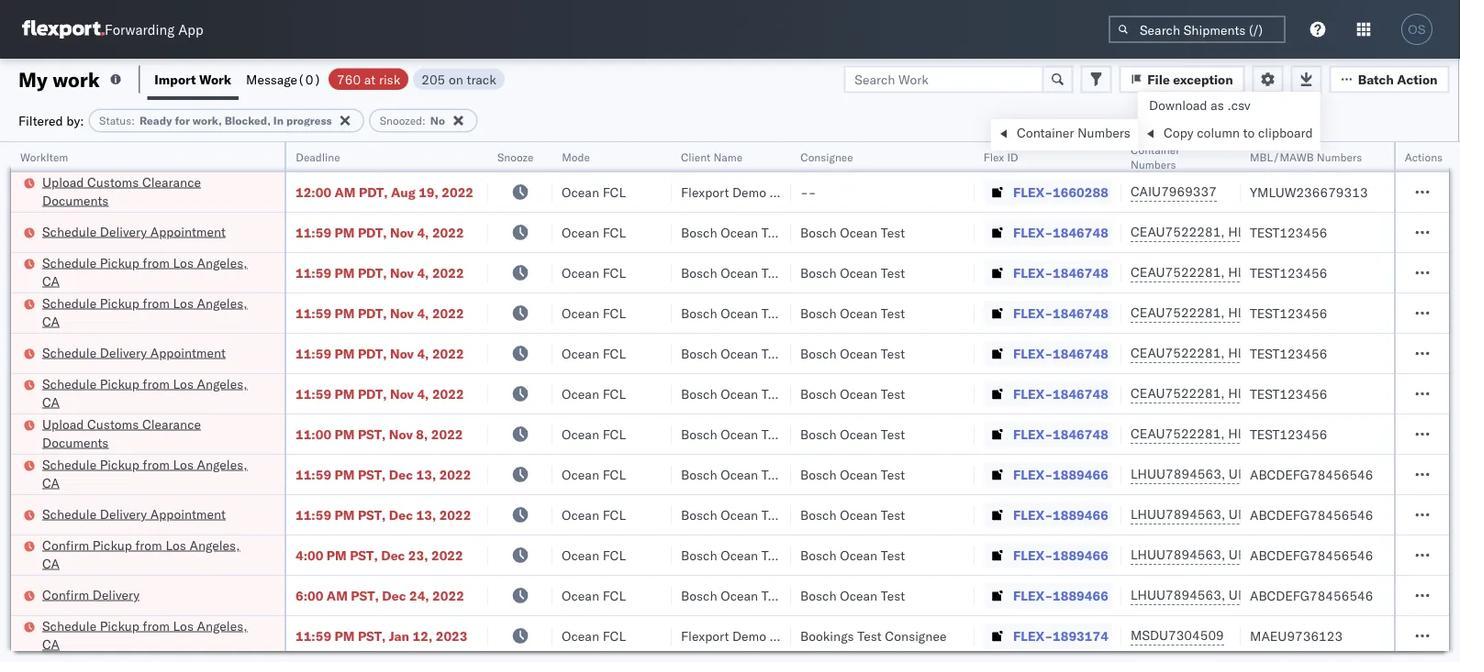 Task type: vqa. For each thing, say whether or not it's contained in the screenshot.
from
yes



Task type: locate. For each thing, give the bounding box(es) containing it.
1 11:59 pm pst, dec 13, 2022 from the top
[[296, 467, 471, 483]]

test123456 for 1st the schedule pickup from los angeles, ca link from the top
[[1250, 265, 1327, 281]]

12:00
[[296, 184, 331, 200]]

2 hlxu8034992 from the top
[[1325, 264, 1415, 280]]

numbers for mbl/mawb
[[1317, 150, 1362, 164]]

1846748
[[1053, 224, 1108, 240], [1053, 265, 1108, 281], [1053, 305, 1108, 321], [1053, 346, 1108, 362], [1053, 386, 1108, 402], [1053, 426, 1108, 442]]

dec up 23,
[[389, 507, 413, 523]]

lhuu7894563, for schedule pickup from los angeles, ca
[[1131, 466, 1225, 482]]

upload customs clearance documents button
[[42, 173, 261, 212], [42, 415, 261, 454]]

1 vertical spatial flexport
[[681, 628, 729, 644]]

schedule delivery appointment link for 11:59 pm pst, dec 13, 2022
[[42, 505, 226, 524]]

pst, down the 11:00 pm pst, nov 8, 2022
[[358, 467, 386, 483]]

1 horizontal spatial container numbers
[[1131, 143, 1180, 171]]

numbers up 1660288
[[1077, 125, 1130, 141]]

(0)
[[297, 71, 321, 87]]

2 clearance from the top
[[142, 416, 201, 432]]

2 ceau7522281, hlxu6269489, hlxu8034992 from the top
[[1131, 264, 1415, 280]]

5 ceau7522281, hlxu6269489, hlxu8034992 from the top
[[1131, 385, 1415, 402]]

3 ceau7522281, from the top
[[1131, 305, 1225, 321]]

abcdefg78456546 for schedule pickup from los angeles, ca
[[1250, 467, 1373, 483]]

0 vertical spatial schedule delivery appointment
[[42, 223, 226, 240]]

flex-1889466 for schedule pickup from los angeles, ca
[[1013, 467, 1108, 483]]

3 lhuu7894563, from the top
[[1131, 547, 1225, 563]]

4 schedule from the top
[[42, 345, 97, 361]]

2 schedule delivery appointment from the top
[[42, 345, 226, 361]]

1 hlxu6269489, from the top
[[1228, 224, 1322, 240]]

:
[[131, 114, 135, 128], [422, 114, 426, 128]]

760 at risk
[[337, 71, 400, 87]]

clearance
[[142, 174, 201, 190], [142, 416, 201, 432]]

am right the 12:00
[[335, 184, 356, 200]]

workitem
[[20, 150, 68, 164]]

container
[[1017, 125, 1074, 141], [1131, 143, 1180, 156]]

0 vertical spatial upload customs clearance documents
[[42, 174, 201, 208]]

0 vertical spatial 11:59 pm pst, dec 13, 2022
[[296, 467, 471, 483]]

confirm delivery button
[[42, 586, 140, 606]]

2 lhuu7894563, from the top
[[1131, 507, 1225, 523]]

file
[[1147, 71, 1170, 87]]

batch
[[1358, 71, 1394, 87]]

app
[[178, 21, 203, 38]]

resize handle column header
[[262, 142, 284, 663], [466, 142, 488, 663], [530, 142, 552, 663], [650, 142, 672, 663], [769, 142, 791, 663], [953, 142, 975, 663], [1099, 142, 1121, 663], [1219, 142, 1241, 663], [1427, 142, 1449, 663], [1448, 142, 1460, 663]]

0 vertical spatial clearance
[[142, 174, 201, 190]]

3 schedule from the top
[[42, 295, 97, 311]]

schedule delivery appointment for 11:59 pm pst, dec 13, 2022
[[42, 506, 226, 522]]

4 lhuu7894563, uetu5238478 from the top
[[1131, 587, 1318, 603]]

1 upload customs clearance documents from the top
[[42, 174, 201, 208]]

documents for 11:00
[[42, 435, 109, 451]]

container numbers down copy
[[1131, 143, 1180, 171]]

confirm
[[42, 537, 89, 553], [42, 587, 89, 603]]

delivery for 11:59 pm pst, dec 13, 2022 schedule delivery appointment link
[[100, 506, 147, 522]]

23,
[[408, 547, 428, 563]]

import work button
[[147, 59, 239, 100]]

13, up 23,
[[416, 507, 436, 523]]

delivery for 1st schedule delivery appointment link from the top
[[100, 223, 147, 240]]

dec left 24,
[[382, 588, 406, 604]]

confirm up the confirm delivery
[[42, 537, 89, 553]]

delivery inside "link"
[[92, 587, 140, 603]]

schedule pickup from los angeles, ca button
[[42, 254, 261, 292], [42, 294, 261, 333], [42, 375, 261, 413], [42, 456, 261, 494], [42, 617, 261, 656]]

2 horizontal spatial numbers
[[1317, 150, 1362, 164]]

list box
[[1138, 92, 1320, 151]]

0 vertical spatial confirm
[[42, 537, 89, 553]]

flex-1660288 button
[[984, 179, 1112, 205], [984, 179, 1112, 205]]

1 vertical spatial flexport demo consignee
[[681, 628, 831, 644]]

6 test123456 from the top
[[1250, 426, 1327, 442]]

4:00
[[296, 547, 323, 563]]

2022 for 11:00 pm pst, nov 8, 2022 upload customs clearance documents "link"
[[431, 426, 463, 442]]

: left ready
[[131, 114, 135, 128]]

1 vertical spatial confirm
[[42, 587, 89, 603]]

0 horizontal spatial :
[[131, 114, 135, 128]]

1 vertical spatial upload customs clearance documents button
[[42, 415, 261, 454]]

4 flex-1846748 from the top
[[1013, 346, 1108, 362]]

ceau7522281, hlxu6269489, hlxu8034992 for 11:59 pm pdt, nov 4, 2022 schedule delivery appointment link
[[1131, 345, 1415, 361]]

11:59 pm pst, dec 13, 2022 up 4:00 pm pst, dec 23, 2022
[[296, 507, 471, 523]]

1 horizontal spatial container
[[1131, 143, 1180, 156]]

consignee inside 'button'
[[800, 150, 853, 164]]

6 flex- from the top
[[1013, 386, 1053, 402]]

los
[[173, 255, 194, 271], [173, 295, 194, 311], [173, 376, 194, 392], [173, 457, 194, 473], [166, 537, 186, 553], [173, 618, 194, 634]]

dec down the 11:00 pm pst, nov 8, 2022
[[389, 467, 413, 483]]

resize handle column header for deadline
[[466, 142, 488, 663]]

mbl/mawb
[[1250, 150, 1314, 164]]

0 vertical spatial schedule delivery appointment link
[[42, 223, 226, 241]]

1 lhuu7894563, from the top
[[1131, 466, 1225, 482]]

container up flex id button
[[1017, 125, 1074, 141]]

2 flexport from the top
[[681, 628, 729, 644]]

1 vertical spatial demo
[[732, 628, 766, 644]]

0 vertical spatial am
[[335, 184, 356, 200]]

mbl/mawb numbers button
[[1241, 146, 1452, 164]]

2 - from the left
[[808, 184, 816, 200]]

1 ceau7522281, hlxu6269489, hlxu8034992 from the top
[[1131, 224, 1415, 240]]

1 vertical spatial appointment
[[150, 345, 226, 361]]

0 vertical spatial customs
[[87, 174, 139, 190]]

2 vertical spatial schedule delivery appointment link
[[42, 505, 226, 524]]

1 flex- from the top
[[1013, 184, 1053, 200]]

1 vertical spatial schedule delivery appointment link
[[42, 344, 226, 362]]

4 ceau7522281, hlxu6269489, hlxu8034992 from the top
[[1131, 345, 1415, 361]]

2 vertical spatial appointment
[[150, 506, 226, 522]]

ocean fcl
[[562, 184, 626, 200], [562, 224, 626, 240], [562, 265, 626, 281], [562, 305, 626, 321], [562, 346, 626, 362], [562, 386, 626, 402], [562, 426, 626, 442], [562, 467, 626, 483], [562, 507, 626, 523], [562, 547, 626, 563], [562, 588, 626, 604], [562, 628, 626, 644]]

1 13, from the top
[[416, 467, 436, 483]]

0 vertical spatial appointment
[[150, 223, 226, 240]]

container numbers up flex id button
[[1017, 125, 1130, 141]]

for
[[175, 114, 190, 128]]

7 fcl from the top
[[603, 426, 626, 442]]

schedule pickup from los angeles, ca for second the schedule pickup from los angeles, ca link
[[42, 295, 247, 329]]

schedule delivery appointment button
[[42, 223, 226, 243], [42, 344, 226, 364], [42, 505, 226, 525]]

uetu5238478 for schedule delivery appointment
[[1229, 507, 1318, 523]]

flex-1660288
[[1013, 184, 1108, 200]]

ca inside confirm pickup from los angeles, ca
[[42, 556, 60, 572]]

test123456 for 3rd the schedule pickup from los angeles, ca link
[[1250, 386, 1327, 402]]

numbers inside button
[[1317, 150, 1362, 164]]

5 4, from the top
[[417, 386, 429, 402]]

2 appointment from the top
[[150, 345, 226, 361]]

upload customs clearance documents for 12:00 am pdt, aug 19, 2022
[[42, 174, 201, 208]]

4 resize handle column header from the left
[[650, 142, 672, 663]]

0 vertical spatial container
[[1017, 125, 1074, 141]]

2022 for second the schedule pickup from los angeles, ca link
[[432, 305, 464, 321]]

1 horizontal spatial numbers
[[1131, 157, 1176, 171]]

2023
[[436, 628, 468, 644]]

13, down 8,
[[416, 467, 436, 483]]

1 vertical spatial customs
[[87, 416, 139, 432]]

confirm inside the confirm delivery "link"
[[42, 587, 89, 603]]

hlxu8034992
[[1325, 224, 1415, 240], [1325, 264, 1415, 280], [1325, 305, 1415, 321], [1325, 345, 1415, 361], [1325, 385, 1415, 402], [1325, 426, 1415, 442]]

3 abcdefg78456546 from the top
[[1250, 547, 1373, 563]]

3 11:59 from the top
[[296, 305, 331, 321]]

am
[[335, 184, 356, 200], [327, 588, 348, 604]]

1 vertical spatial clearance
[[142, 416, 201, 432]]

0 vertical spatial container numbers
[[1017, 125, 1130, 141]]

lhuu7894563, uetu5238478
[[1131, 466, 1318, 482], [1131, 507, 1318, 523], [1131, 547, 1318, 563], [1131, 587, 1318, 603]]

11:59 pm pst, dec 13, 2022
[[296, 467, 471, 483], [296, 507, 471, 523]]

numbers up caiu7969337
[[1131, 157, 1176, 171]]

6:00 am pst, dec 24, 2022
[[296, 588, 464, 604]]

2 schedule delivery appointment link from the top
[[42, 344, 226, 362]]

13, for schedule pickup from los angeles, ca
[[416, 467, 436, 483]]

6 ceau7522281, from the top
[[1131, 426, 1225, 442]]

: left "no"
[[422, 114, 426, 128]]

2 abcdefg78456546 from the top
[[1250, 507, 1373, 523]]

demo down name
[[732, 184, 766, 200]]

blocked,
[[225, 114, 271, 128]]

2 customs from the top
[[87, 416, 139, 432]]

-
[[800, 184, 808, 200], [808, 184, 816, 200]]

7 resize handle column header from the left
[[1099, 142, 1121, 663]]

pst, left jan in the bottom of the page
[[358, 628, 386, 644]]

ready
[[139, 114, 172, 128]]

2022 for upload customs clearance documents "link" for 12:00 am pdt, aug 19, 2022
[[442, 184, 474, 200]]

demo
[[732, 184, 766, 200], [732, 628, 766, 644]]

6 resize handle column header from the left
[[953, 142, 975, 663]]

11:59 pm pst, dec 13, 2022 for schedule delivery appointment
[[296, 507, 471, 523]]

205 on track
[[421, 71, 496, 87]]

6 1846748 from the top
[[1053, 426, 1108, 442]]

upload customs clearance documents
[[42, 174, 201, 208], [42, 416, 201, 451]]

2 flexport demo consignee from the top
[[681, 628, 831, 644]]

2022
[[442, 184, 474, 200], [432, 224, 464, 240], [432, 265, 464, 281], [432, 305, 464, 321], [432, 346, 464, 362], [432, 386, 464, 402], [431, 426, 463, 442], [439, 467, 471, 483], [439, 507, 471, 523], [431, 547, 463, 563], [432, 588, 464, 604]]

1889466 for schedule delivery appointment
[[1053, 507, 1108, 523]]

dec for schedule pickup from los angeles, ca
[[389, 467, 413, 483]]

ceau7522281, hlxu6269489, hlxu8034992 for 1st the schedule pickup from los angeles, ca link from the top
[[1131, 264, 1415, 280]]

uetu5238478 for schedule pickup from los angeles, ca
[[1229, 466, 1318, 482]]

3 flex- from the top
[[1013, 265, 1053, 281]]

fcl
[[603, 184, 626, 200], [603, 224, 626, 240], [603, 265, 626, 281], [603, 305, 626, 321], [603, 346, 626, 362], [603, 386, 626, 402], [603, 426, 626, 442], [603, 467, 626, 483], [603, 507, 626, 523], [603, 547, 626, 563], [603, 588, 626, 604], [603, 628, 626, 644]]

--
[[800, 184, 816, 200]]

1 schedule pickup from los angeles, ca link from the top
[[42, 254, 261, 290]]

consignee
[[800, 150, 853, 164], [770, 184, 831, 200], [770, 628, 831, 644], [885, 628, 947, 644]]

demo left bookings
[[732, 628, 766, 644]]

documents
[[42, 192, 109, 208], [42, 435, 109, 451]]

1 upload customs clearance documents link from the top
[[42, 173, 261, 210]]

19,
[[419, 184, 439, 200]]

flexport demo consignee for -
[[681, 184, 831, 200]]

upload for 11:00 pm pst, nov 8, 2022
[[42, 416, 84, 432]]

abcdefg78456546 for schedule delivery appointment
[[1250, 507, 1373, 523]]

1 vertical spatial container numbers
[[1131, 143, 1180, 171]]

dec left 23,
[[381, 547, 405, 563]]

msdu7304509
[[1131, 628, 1224, 644]]

lhuu7894563, for schedule delivery appointment
[[1131, 507, 1225, 523]]

container down copy
[[1131, 143, 1180, 156]]

1 vertical spatial am
[[327, 588, 348, 604]]

flex-1889466 for confirm pickup from los angeles, ca
[[1013, 547, 1108, 563]]

risk
[[379, 71, 400, 87]]

flex-1846748
[[1013, 224, 1108, 240], [1013, 265, 1108, 281], [1013, 305, 1108, 321], [1013, 346, 1108, 362], [1013, 386, 1108, 402], [1013, 426, 1108, 442]]

schedule pickup from los angeles, ca for first the schedule pickup from los angeles, ca link from the bottom of the page
[[42, 618, 247, 653]]

resize handle column header for mode
[[650, 142, 672, 663]]

1 schedule delivery appointment link from the top
[[42, 223, 226, 241]]

0 vertical spatial upload customs clearance documents button
[[42, 173, 261, 212]]

1 11:59 from the top
[[296, 224, 331, 240]]

3 ceau7522281, hlxu6269489, hlxu8034992 from the top
[[1131, 305, 1415, 321]]

ceau7522281, hlxu6269489, hlxu8034992
[[1131, 224, 1415, 240], [1131, 264, 1415, 280], [1131, 305, 1415, 321], [1131, 345, 1415, 361], [1131, 385, 1415, 402], [1131, 426, 1415, 442]]

1 upload from the top
[[42, 174, 84, 190]]

0 vertical spatial flexport demo consignee
[[681, 184, 831, 200]]

11:59 pm pst, dec 13, 2022 down the 11:00 pm pst, nov 8, 2022
[[296, 467, 471, 483]]

2 vertical spatial schedule delivery appointment button
[[42, 505, 226, 525]]

Search Work text field
[[844, 66, 1044, 93]]

2 upload customs clearance documents from the top
[[42, 416, 201, 451]]

1 upload customs clearance documents button from the top
[[42, 173, 261, 212]]

0 vertical spatial documents
[[42, 192, 109, 208]]

1 schedule pickup from los angeles, ca from the top
[[42, 255, 247, 289]]

upload customs clearance documents link for 12:00 am pdt, aug 19, 2022
[[42, 173, 261, 210]]

flexport. image
[[22, 20, 105, 39]]

1 vertical spatial 11:59 pm pst, dec 13, 2022
[[296, 507, 471, 523]]

0 vertical spatial schedule delivery appointment button
[[42, 223, 226, 243]]

flex-1846748 button
[[984, 220, 1112, 245], [984, 220, 1112, 245], [984, 260, 1112, 286], [984, 260, 1112, 286], [984, 301, 1112, 326], [984, 301, 1112, 326], [984, 341, 1112, 367], [984, 341, 1112, 367], [984, 381, 1112, 407], [984, 381, 1112, 407], [984, 422, 1112, 447], [984, 422, 1112, 447]]

0 horizontal spatial numbers
[[1077, 125, 1130, 141]]

delivery
[[100, 223, 147, 240], [100, 345, 147, 361], [100, 506, 147, 522], [92, 587, 140, 603]]

2022 for confirm pickup from los angeles, ca link
[[431, 547, 463, 563]]

0 vertical spatial upload customs clearance documents link
[[42, 173, 261, 210]]

2 upload customs clearance documents link from the top
[[42, 415, 261, 452]]

1 vertical spatial upload customs clearance documents
[[42, 416, 201, 451]]

24,
[[409, 588, 429, 604]]

numbers inside container numbers
[[1131, 157, 1176, 171]]

2 ceau7522281, from the top
[[1131, 264, 1225, 280]]

4 flex- from the top
[[1013, 305, 1053, 321]]

0 vertical spatial 13,
[[416, 467, 436, 483]]

flex id button
[[975, 146, 1103, 164]]

0 vertical spatial demo
[[732, 184, 766, 200]]

lhuu7894563,
[[1131, 466, 1225, 482], [1131, 507, 1225, 523], [1131, 547, 1225, 563], [1131, 587, 1225, 603]]

numbers up ymluw236679313
[[1317, 150, 1362, 164]]

1 vertical spatial schedule delivery appointment
[[42, 345, 226, 361]]

2 upload from the top
[[42, 416, 84, 432]]

10 flex- from the top
[[1013, 547, 1053, 563]]

13, for schedule delivery appointment
[[416, 507, 436, 523]]

2 documents from the top
[[42, 435, 109, 451]]

confirm down confirm pickup from los angeles, ca
[[42, 587, 89, 603]]

1 vertical spatial schedule delivery appointment button
[[42, 344, 226, 364]]

1889466 for schedule pickup from los angeles, ca
[[1053, 467, 1108, 483]]

2 demo from the top
[[732, 628, 766, 644]]

batch action button
[[1329, 66, 1450, 93]]

1 vertical spatial upload
[[42, 416, 84, 432]]

0 vertical spatial flexport
[[681, 184, 729, 200]]

pdt,
[[359, 184, 388, 200], [358, 224, 387, 240], [358, 265, 387, 281], [358, 305, 387, 321], [358, 346, 387, 362], [358, 386, 387, 402]]

clipboard
[[1258, 125, 1313, 141]]

flexport
[[681, 184, 729, 200], [681, 628, 729, 644]]

12 ocean fcl from the top
[[562, 628, 626, 644]]

flex-1889466
[[1013, 467, 1108, 483], [1013, 507, 1108, 523], [1013, 547, 1108, 563], [1013, 588, 1108, 604]]

1 vertical spatial documents
[[42, 435, 109, 451]]

os
[[1408, 22, 1426, 36]]

customs for 12:00 am pdt, aug 19, 2022
[[87, 174, 139, 190]]

2 vertical spatial schedule delivery appointment
[[42, 506, 226, 522]]

upload customs clearance documents for 11:00 pm pst, nov 8, 2022
[[42, 416, 201, 451]]

pst, up 6:00 am pst, dec 24, 2022
[[350, 547, 378, 563]]

lhuu7894563, for confirm pickup from los angeles, ca
[[1131, 547, 1225, 563]]

2 11:59 pm pst, dec 13, 2022 from the top
[[296, 507, 471, 523]]

angeles,
[[197, 255, 247, 271], [197, 295, 247, 311], [197, 376, 247, 392], [197, 457, 247, 473], [189, 537, 240, 553], [197, 618, 247, 634]]

appointment for 11:59 pm pst, dec 13, 2022
[[150, 506, 226, 522]]

schedule delivery appointment for 11:59 pm pdt, nov 4, 2022
[[42, 345, 226, 361]]

pm
[[335, 224, 355, 240], [335, 265, 355, 281], [335, 305, 355, 321], [335, 346, 355, 362], [335, 386, 355, 402], [335, 426, 355, 442], [335, 467, 355, 483], [335, 507, 355, 523], [327, 547, 347, 563], [335, 628, 355, 644]]

5 11:59 pm pdt, nov 4, 2022 from the top
[[296, 386, 464, 402]]

appointment
[[150, 223, 226, 240], [150, 345, 226, 361], [150, 506, 226, 522]]

pst,
[[358, 426, 386, 442], [358, 467, 386, 483], [358, 507, 386, 523], [350, 547, 378, 563], [351, 588, 379, 604], [358, 628, 386, 644]]

appointment for 11:59 pm pdt, nov 4, 2022
[[150, 345, 226, 361]]

6:00
[[296, 588, 323, 604]]

demo for -
[[732, 184, 766, 200]]

status
[[99, 114, 131, 128]]

4 abcdefg78456546 from the top
[[1250, 588, 1373, 604]]

12 flex- from the top
[[1013, 628, 1053, 644]]

1 horizontal spatial :
[[422, 114, 426, 128]]

3 schedule delivery appointment from the top
[[42, 506, 226, 522]]

clearance for 11:00 pm pst, nov 8, 2022
[[142, 416, 201, 432]]

0 vertical spatial upload
[[42, 174, 84, 190]]

pickup inside confirm pickup from los angeles, ca
[[92, 537, 132, 553]]

actions
[[1405, 150, 1443, 164]]

clearance for 12:00 am pdt, aug 19, 2022
[[142, 174, 201, 190]]

action
[[1397, 71, 1438, 87]]

1 vertical spatial container
[[1131, 143, 1180, 156]]

2 upload customs clearance documents button from the top
[[42, 415, 261, 454]]

confirm inside confirm pickup from los angeles, ca
[[42, 537, 89, 553]]

6 hlxu8034992 from the top
[[1325, 426, 1415, 442]]

3 1889466 from the top
[[1053, 547, 1108, 563]]

test
[[762, 224, 786, 240], [881, 224, 905, 240], [762, 265, 786, 281], [881, 265, 905, 281], [762, 305, 786, 321], [881, 305, 905, 321], [762, 346, 786, 362], [881, 346, 905, 362], [762, 386, 786, 402], [881, 386, 905, 402], [762, 426, 786, 442], [881, 426, 905, 442], [762, 467, 786, 483], [881, 467, 905, 483], [762, 507, 786, 523], [881, 507, 905, 523], [762, 547, 786, 563], [881, 547, 905, 563], [762, 588, 786, 604], [881, 588, 905, 604], [857, 628, 882, 644]]

pst, up 4:00 pm pst, dec 23, 2022
[[358, 507, 386, 523]]

: for snoozed
[[422, 114, 426, 128]]

4 11:59 from the top
[[296, 346, 331, 362]]

flex-1893174 button
[[984, 624, 1112, 649], [984, 624, 1112, 649]]

1 vertical spatial 13,
[[416, 507, 436, 523]]

1 vertical spatial upload customs clearance documents link
[[42, 415, 261, 452]]

2022 for 11:59 pm pst, dec 13, 2022 schedule delivery appointment link
[[439, 507, 471, 523]]

am right 6:00
[[327, 588, 348, 604]]

2 uetu5238478 from the top
[[1229, 507, 1318, 523]]

1 resize handle column header from the left
[[262, 142, 284, 663]]

5 11:59 from the top
[[296, 386, 331, 402]]

nov
[[390, 224, 414, 240], [390, 265, 414, 281], [390, 305, 414, 321], [390, 346, 414, 362], [390, 386, 414, 402], [389, 426, 413, 442]]

6 ocean fcl from the top
[[562, 386, 626, 402]]

message
[[246, 71, 297, 87]]

3 test123456 from the top
[[1250, 305, 1327, 321]]



Task type: describe. For each thing, give the bounding box(es) containing it.
forwarding
[[105, 21, 175, 38]]

5 fcl from the top
[[603, 346, 626, 362]]

schedule pickup from los angeles, ca for second the schedule pickup from los angeles, ca link from the bottom
[[42, 457, 247, 491]]

flex-1889466 for schedule delivery appointment
[[1013, 507, 1108, 523]]

schedule pickup from los angeles, ca for 3rd the schedule pickup from los angeles, ca link
[[42, 376, 247, 410]]

1 schedule delivery appointment from the top
[[42, 223, 226, 240]]

abcdefg78456546 for confirm pickup from los angeles, ca
[[1250, 547, 1373, 563]]

1 test123456 from the top
[[1250, 224, 1327, 240]]

5 hlxu6269489, from the top
[[1228, 385, 1322, 402]]

1 4, from the top
[[417, 224, 429, 240]]

work,
[[193, 114, 222, 128]]

dec for confirm pickup from los angeles, ca
[[381, 547, 405, 563]]

3 fcl from the top
[[603, 265, 626, 281]]

my
[[18, 67, 48, 92]]

upload customs clearance documents button for 12:00 am pdt, aug 19, 2022
[[42, 173, 261, 212]]

maeu9736123
[[1250, 628, 1343, 644]]

.csv
[[1227, 97, 1251, 113]]

2 flex- from the top
[[1013, 224, 1053, 240]]

1 schedule from the top
[[42, 223, 97, 240]]

status : ready for work, blocked, in progress
[[99, 114, 332, 128]]

5 schedule pickup from los angeles, ca link from the top
[[42, 617, 261, 654]]

ceau7522281, hlxu6269489, hlxu8034992 for 3rd the schedule pickup from los angeles, ca link
[[1131, 385, 1415, 402]]

3 flex-1846748 from the top
[[1013, 305, 1108, 321]]

delivery for 11:59 pm pdt, nov 4, 2022 schedule delivery appointment link
[[100, 345, 147, 361]]

id
[[1007, 150, 1018, 164]]

4 hlxu8034992 from the top
[[1325, 345, 1415, 361]]

resize handle column header for workitem
[[262, 142, 284, 663]]

flex id
[[984, 150, 1018, 164]]

1 appointment from the top
[[150, 223, 226, 240]]

Search Shipments (/) text field
[[1109, 16, 1286, 43]]

1889466 for confirm pickup from los angeles, ca
[[1053, 547, 1108, 563]]

resize handle column header for client name
[[769, 142, 791, 663]]

2 flex-1846748 from the top
[[1013, 265, 1108, 281]]

aug
[[391, 184, 415, 200]]

los inside confirm pickup from los angeles, ca
[[166, 537, 186, 553]]

6 11:59 from the top
[[296, 467, 331, 483]]

import
[[155, 71, 196, 87]]

jan
[[389, 628, 409, 644]]

confirm delivery
[[42, 587, 140, 603]]

1 11:59 pm pdt, nov 4, 2022 from the top
[[296, 224, 464, 240]]

delivery for the confirm delivery "link"
[[92, 587, 140, 603]]

1 flex-1846748 from the top
[[1013, 224, 1108, 240]]

2022 for 11:59 pm pdt, nov 4, 2022 schedule delivery appointment link
[[432, 346, 464, 362]]

2022 for second the schedule pickup from los angeles, ca link from the bottom
[[439, 467, 471, 483]]

0 horizontal spatial container
[[1017, 125, 1074, 141]]

demo for bookings
[[732, 628, 766, 644]]

numbers for container
[[1131, 157, 1176, 171]]

container numbers inside 'button'
[[1131, 143, 1180, 171]]

2 schedule pickup from los angeles, ca link from the top
[[42, 294, 261, 331]]

lhuu7894563, uetu5238478 for confirm pickup from los angeles, ca
[[1131, 547, 1318, 563]]

5 flex- from the top
[[1013, 346, 1053, 362]]

3 ca from the top
[[42, 394, 60, 410]]

2 schedule from the top
[[42, 255, 97, 271]]

9 fcl from the top
[[603, 507, 626, 523]]

dec for schedule delivery appointment
[[389, 507, 413, 523]]

as
[[1211, 97, 1224, 113]]

3 1846748 from the top
[[1053, 305, 1108, 321]]

4 1889466 from the top
[[1053, 588, 1108, 604]]

4:00 pm pst, dec 23, 2022
[[296, 547, 463, 563]]

5 ocean fcl from the top
[[562, 346, 626, 362]]

confirm pickup from los angeles, ca button
[[42, 536, 261, 575]]

caiu7969337
[[1131, 184, 1217, 200]]

documents for 12:00
[[42, 192, 109, 208]]

customs for 11:00 pm pst, nov 8, 2022
[[87, 416, 139, 432]]

7 ocean fcl from the top
[[562, 426, 626, 442]]

6 fcl from the top
[[603, 386, 626, 402]]

flexport for bookings test consignee
[[681, 628, 729, 644]]

1 hlxu8034992 from the top
[[1325, 224, 1415, 240]]

resize handle column header for mbl/mawb numbers
[[1448, 142, 1460, 663]]

bookings
[[800, 628, 854, 644]]

: for status
[[131, 114, 135, 128]]

1 fcl from the top
[[603, 184, 626, 200]]

11:00 pm pst, nov 8, 2022
[[296, 426, 463, 442]]

filtered by:
[[18, 112, 84, 128]]

12 fcl from the top
[[603, 628, 626, 644]]

6 flex-1846748 from the top
[[1013, 426, 1108, 442]]

filtered
[[18, 112, 63, 128]]

6 ceau7522281, hlxu6269489, hlxu8034992 from the top
[[1131, 426, 1415, 442]]

on
[[449, 71, 463, 87]]

consignee button
[[791, 146, 956, 164]]

exception
[[1173, 71, 1233, 87]]

download
[[1149, 97, 1207, 113]]

2022 for 3rd the schedule pickup from los angeles, ca link
[[432, 386, 464, 402]]

work
[[53, 67, 100, 92]]

uetu5238478 for confirm pickup from los angeles, ca
[[1229, 547, 1318, 563]]

1660288
[[1053, 184, 1108, 200]]

8,
[[416, 426, 428, 442]]

upload customs clearance documents button for 11:00 pm pst, nov 8, 2022
[[42, 415, 261, 454]]

3 11:59 pm pdt, nov 4, 2022 from the top
[[296, 305, 464, 321]]

4 flex-1889466 from the top
[[1013, 588, 1108, 604]]

1 1846748 from the top
[[1053, 224, 1108, 240]]

1893174
[[1053, 628, 1108, 644]]

snoozed
[[380, 114, 422, 128]]

work
[[199, 71, 231, 87]]

bookings test consignee
[[800, 628, 947, 644]]

pst, down 4:00 pm pst, dec 23, 2022
[[351, 588, 379, 604]]

copy
[[1164, 125, 1194, 141]]

10 fcl from the top
[[603, 547, 626, 563]]

lhuu7894563, uetu5238478 for schedule pickup from los angeles, ca
[[1131, 466, 1318, 482]]

4 schedule pickup from los angeles, ca button from the top
[[42, 456, 261, 494]]

2 hlxu6269489, from the top
[[1228, 264, 1322, 280]]

4 4, from the top
[[417, 346, 429, 362]]

mode
[[562, 150, 590, 164]]

schedule delivery appointment button for 11:59 pm pst, dec 13, 2022
[[42, 505, 226, 525]]

4 hlxu6269489, from the top
[[1228, 345, 1322, 361]]

deadline button
[[286, 146, 470, 164]]

confirm for confirm pickup from los angeles, ca
[[42, 537, 89, 553]]

client
[[681, 150, 711, 164]]

11 fcl from the top
[[603, 588, 626, 604]]

snooze
[[497, 150, 534, 164]]

by:
[[66, 112, 84, 128]]

test123456 for second the schedule pickup from los angeles, ca link
[[1250, 305, 1327, 321]]

name
[[714, 150, 743, 164]]

batch action
[[1358, 71, 1438, 87]]

5 ceau7522281, from the top
[[1131, 385, 1225, 402]]

3 schedule pickup from los angeles, ca link from the top
[[42, 375, 261, 412]]

4 11:59 pm pdt, nov 4, 2022 from the top
[[296, 346, 464, 362]]

container numbers button
[[1121, 139, 1222, 172]]

snoozed : no
[[380, 114, 445, 128]]

4 schedule pickup from los angeles, ca link from the top
[[42, 456, 261, 492]]

track
[[467, 71, 496, 87]]

confirm pickup from los angeles, ca
[[42, 537, 240, 572]]

2 1846748 from the top
[[1053, 265, 1108, 281]]

2 schedule pickup from los angeles, ca button from the top
[[42, 294, 261, 333]]

11:00
[[296, 426, 331, 442]]

confirm for confirm delivery
[[42, 587, 89, 603]]

deadline
[[296, 150, 340, 164]]

confirm delivery link
[[42, 586, 140, 604]]

4 ceau7522281, from the top
[[1131, 345, 1225, 361]]

11 ocean fcl from the top
[[562, 588, 626, 604]]

11:59 pm pst, jan 12, 2023
[[296, 628, 468, 644]]

client name
[[681, 150, 743, 164]]

flex
[[984, 150, 1004, 164]]

in
[[273, 114, 284, 128]]

download as .csv
[[1149, 97, 1251, 113]]

upload customs clearance documents link for 11:00 pm pst, nov 8, 2022
[[42, 415, 261, 452]]

12,
[[413, 628, 433, 644]]

8 fcl from the top
[[603, 467, 626, 483]]

7 schedule from the top
[[42, 506, 97, 522]]

container inside the container numbers 'button'
[[1131, 143, 1180, 156]]

4 1846748 from the top
[[1053, 346, 1108, 362]]

2022 for 1st the schedule pickup from los angeles, ca link from the top
[[432, 265, 464, 281]]

resize handle column header for flex id
[[1099, 142, 1121, 663]]

4 ca from the top
[[42, 475, 60, 491]]

forwarding app
[[105, 21, 203, 38]]

2 11:59 from the top
[[296, 265, 331, 281]]

workitem button
[[11, 146, 266, 164]]

my work
[[18, 67, 100, 92]]

resize handle column header for container numbers
[[1219, 142, 1241, 663]]

0 horizontal spatial container numbers
[[1017, 125, 1130, 141]]

mode button
[[552, 146, 653, 164]]

import work
[[155, 71, 231, 87]]

copy column to clipboard
[[1164, 125, 1313, 141]]

1 ceau7522281, from the top
[[1131, 224, 1225, 240]]

schedule pickup from los angeles, ca for 1st the schedule pickup from los angeles, ca link from the top
[[42, 255, 247, 289]]

6 hlxu6269489, from the top
[[1228, 426, 1322, 442]]

angeles, inside confirm pickup from los angeles, ca
[[189, 537, 240, 553]]

file exception
[[1147, 71, 1233, 87]]

upload for 12:00 am pdt, aug 19, 2022
[[42, 174, 84, 190]]

message (0)
[[246, 71, 321, 87]]

from inside confirm pickup from los angeles, ca
[[135, 537, 162, 553]]

10 ocean fcl from the top
[[562, 547, 626, 563]]

9 ocean fcl from the top
[[562, 507, 626, 523]]

4 uetu5238478 from the top
[[1229, 587, 1318, 603]]

schedule delivery appointment button for 11:59 pm pdt, nov 4, 2022
[[42, 344, 226, 364]]

flex-1893174
[[1013, 628, 1108, 644]]

progress
[[286, 114, 332, 128]]

no
[[430, 114, 445, 128]]

4 lhuu7894563, from the top
[[1131, 587, 1225, 603]]

1 ca from the top
[[42, 273, 60, 289]]

12:00 am pdt, aug 19, 2022
[[296, 184, 474, 200]]

flexport for --
[[681, 184, 729, 200]]

11 flex- from the top
[[1013, 588, 1053, 604]]

3 4, from the top
[[417, 305, 429, 321]]

2 ocean fcl from the top
[[562, 224, 626, 240]]

3 hlxu6269489, from the top
[[1228, 305, 1322, 321]]

flexport demo consignee for bookings
[[681, 628, 831, 644]]

schedule delivery appointment link for 11:59 pm pdt, nov 4, 2022
[[42, 344, 226, 362]]

2 ca from the top
[[42, 313, 60, 329]]

11:59 pm pst, dec 13, 2022 for schedule pickup from los angeles, ca
[[296, 467, 471, 483]]

mbl/mawb numbers
[[1250, 150, 1362, 164]]

4 ocean fcl from the top
[[562, 305, 626, 321]]

205
[[421, 71, 445, 87]]

column
[[1197, 125, 1240, 141]]

test123456 for 11:59 pm pdt, nov 4, 2022 schedule delivery appointment link
[[1250, 346, 1327, 362]]

760
[[337, 71, 361, 87]]

to
[[1243, 125, 1255, 141]]

resize handle column header for consignee
[[953, 142, 975, 663]]

8 11:59 from the top
[[296, 628, 331, 644]]

ceau7522281, hlxu6269489, hlxu8034992 for second the schedule pickup from los angeles, ca link
[[1131, 305, 1415, 321]]

5 hlxu8034992 from the top
[[1325, 385, 1415, 402]]

2 fcl from the top
[[603, 224, 626, 240]]

2 11:59 pm pdt, nov 4, 2022 from the top
[[296, 265, 464, 281]]

7 flex- from the top
[[1013, 426, 1053, 442]]

list box containing download as .csv
[[1138, 92, 1320, 151]]

1 schedule pickup from los angeles, ca button from the top
[[42, 254, 261, 292]]

6 ca from the top
[[42, 636, 60, 653]]

forwarding app link
[[22, 20, 203, 39]]

7 11:59 from the top
[[296, 507, 331, 523]]

pst, left 8,
[[358, 426, 386, 442]]

os button
[[1396, 8, 1438, 50]]

5 schedule from the top
[[42, 376, 97, 392]]

4 fcl from the top
[[603, 305, 626, 321]]

lhuu7894563, uetu5238478 for schedule delivery appointment
[[1131, 507, 1318, 523]]

ymluw236679313
[[1250, 184, 1368, 200]]

3 schedule pickup from los angeles, ca button from the top
[[42, 375, 261, 413]]

am for pdt,
[[335, 184, 356, 200]]

at
[[364, 71, 376, 87]]

am for pst,
[[327, 588, 348, 604]]

2 4, from the top
[[417, 265, 429, 281]]



